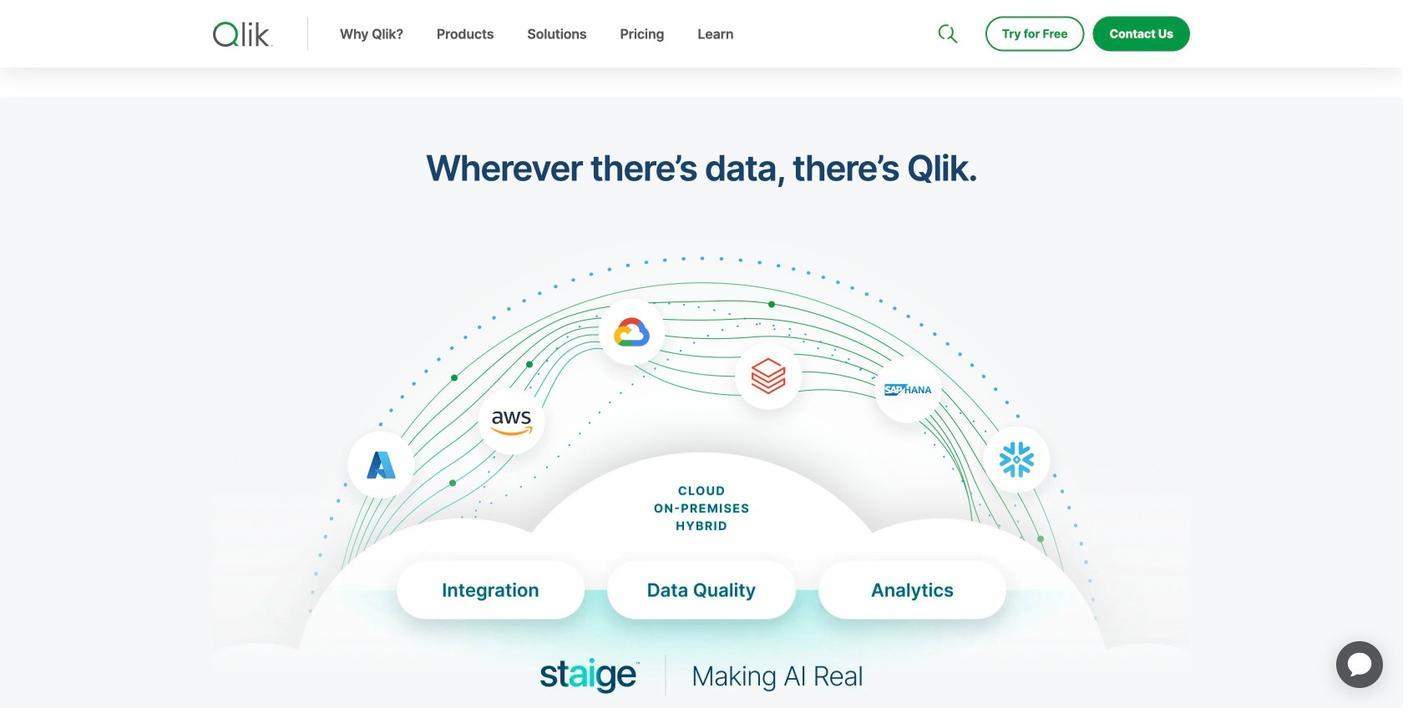 Task type: locate. For each thing, give the bounding box(es) containing it.
data integration platform  - qlik image
[[213, 241, 1191, 709], [213, 371, 1191, 709]]

application
[[1317, 622, 1404, 709]]

support image
[[940, 0, 953, 13]]

login image
[[1137, 0, 1151, 13]]

qlik image
[[213, 22, 273, 47]]



Task type: describe. For each thing, give the bounding box(es) containing it.
1 data integration platform  - qlik image from the top
[[213, 241, 1191, 709]]

2 data integration platform  - qlik image from the top
[[213, 371, 1191, 709]]



Task type: vqa. For each thing, say whether or not it's contained in the screenshot.
application
yes



